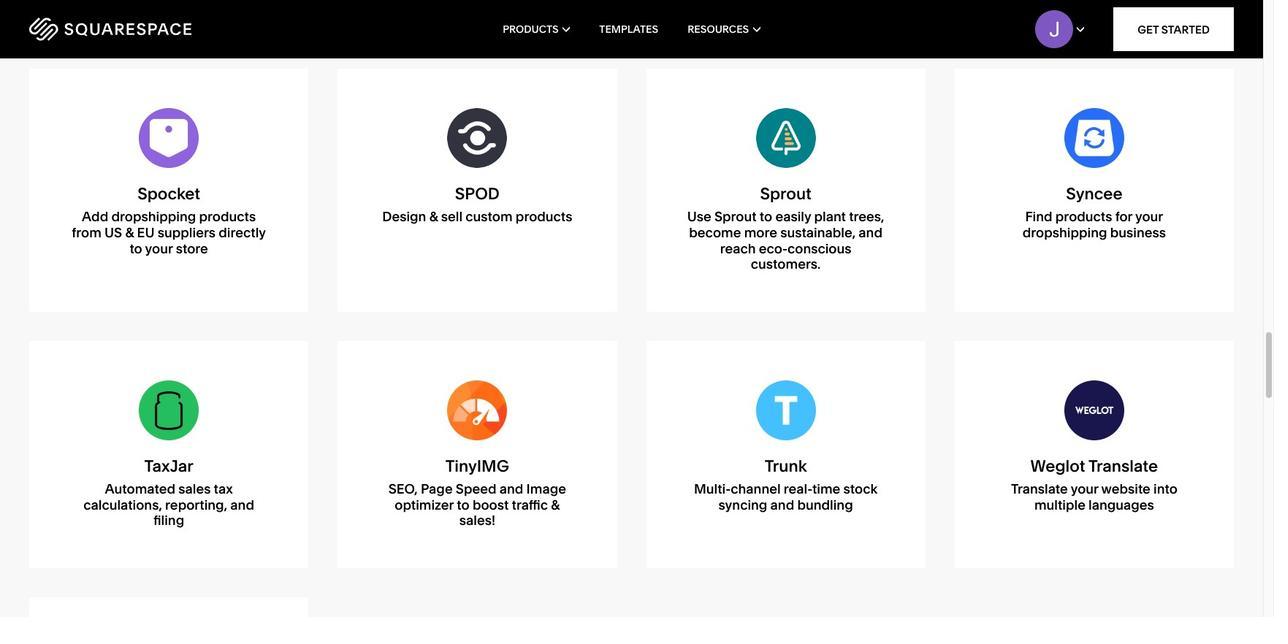 Task type: describe. For each thing, give the bounding box(es) containing it.
get started link
[[1114, 7, 1234, 51]]

more
[[744, 224, 778, 241]]

us
[[104, 224, 122, 241]]

logo image for trunk
[[756, 381, 816, 440]]

taxjar automated sales tax calculations, reporting, and filing
[[84, 457, 254, 529]]

trunk
[[765, 457, 807, 476]]

suppliers
[[158, 224, 216, 241]]

& inside spocket add dropshipping products from us & eu suppliers directly to your store
[[125, 224, 134, 241]]

calculations,
[[84, 497, 162, 514]]

your inside syncee find products for your dropshipping business
[[1136, 209, 1164, 225]]

automated
[[105, 481, 175, 498]]

channel
[[731, 481, 781, 498]]

time
[[813, 481, 841, 498]]

for
[[1116, 209, 1133, 225]]

boost
[[473, 497, 509, 514]]

get
[[1138, 22, 1159, 36]]

to inside spocket add dropshipping products from us & eu suppliers directly to your store
[[130, 240, 142, 257]]

speed
[[456, 481, 497, 498]]

languages
[[1089, 497, 1154, 514]]

& inside spod design & sell custom products
[[429, 209, 438, 225]]

sell
[[441, 209, 463, 225]]

page
[[421, 481, 453, 498]]

sales
[[178, 481, 211, 498]]

1 vertical spatial translate
[[1011, 481, 1068, 498]]

directly
[[219, 224, 266, 241]]

0 vertical spatial sprout
[[760, 184, 812, 204]]

design
[[382, 209, 426, 225]]

logo image for sprout
[[756, 108, 816, 168]]

reporting,
[[165, 497, 227, 514]]

to inside sprout use sprout to easily plant trees, become more sustainable, and reach eco-conscious customers.
[[760, 209, 773, 225]]

eu
[[137, 224, 155, 241]]

products
[[503, 23, 559, 36]]

resources button
[[688, 0, 761, 58]]

templates
[[599, 23, 659, 36]]

syncee
[[1066, 184, 1123, 204]]

find
[[1026, 209, 1053, 225]]

filing
[[153, 512, 184, 529]]

syncee find products for your dropshipping business
[[1023, 184, 1166, 241]]

website
[[1102, 481, 1151, 498]]

taxjar
[[144, 457, 194, 476]]

multiple
[[1035, 497, 1086, 514]]

spod
[[455, 184, 500, 204]]

weglot translate translate your website into multiple languages
[[1011, 457, 1178, 514]]

get started
[[1138, 22, 1210, 36]]

resources
[[688, 23, 749, 36]]

easily
[[776, 209, 811, 225]]

logo image for taxjar
[[139, 381, 199, 440]]

spod design & sell custom products
[[382, 184, 573, 225]]

stock
[[844, 481, 878, 498]]

custom
[[466, 209, 513, 225]]

into
[[1154, 481, 1178, 498]]

products button
[[503, 0, 570, 58]]

spocket add dropshipping products from us & eu suppliers directly to your store
[[72, 184, 266, 257]]

logo image for syncee
[[1065, 108, 1125, 168]]



Task type: vqa. For each thing, say whether or not it's contained in the screenshot.


Task type: locate. For each thing, give the bounding box(es) containing it.
1 horizontal spatial to
[[457, 497, 470, 514]]

1 vertical spatial sprout
[[715, 209, 757, 225]]

& left eu
[[125, 224, 134, 241]]

and left image
[[500, 481, 524, 498]]

to left boost
[[457, 497, 470, 514]]

dropshipping down syncee
[[1023, 224, 1107, 241]]

1 vertical spatial your
[[145, 240, 173, 257]]

and right the plant
[[859, 224, 883, 241]]

sustainable,
[[781, 224, 856, 241]]

products inside spod design & sell custom products
[[516, 209, 573, 225]]

&
[[429, 209, 438, 225], [125, 224, 134, 241], [551, 497, 560, 514]]

tinyimg
[[446, 457, 509, 476]]

templates link
[[599, 0, 659, 58]]

logo image for spocket
[[139, 108, 199, 168]]

2 vertical spatial to
[[457, 497, 470, 514]]

dropshipping
[[111, 209, 196, 225], [1023, 224, 1107, 241]]

customers.
[[751, 256, 821, 273]]

conscious
[[788, 240, 852, 257]]

0 vertical spatial your
[[1136, 209, 1164, 225]]

your left store
[[145, 240, 173, 257]]

optimizer
[[395, 497, 454, 514]]

0 vertical spatial to
[[760, 209, 773, 225]]

0 horizontal spatial sprout
[[715, 209, 757, 225]]

tinyimg seo, page speed and image optimizer to boost traffic & sales!
[[389, 457, 566, 529]]

seo,
[[389, 481, 418, 498]]

0 vertical spatial translate
[[1089, 457, 1158, 476]]

started
[[1162, 22, 1210, 36]]

business
[[1111, 224, 1166, 241]]

to right us
[[130, 240, 142, 257]]

add
[[82, 209, 108, 225]]

and
[[859, 224, 883, 241], [500, 481, 524, 498], [230, 497, 254, 514], [771, 497, 794, 514]]

logo image
[[139, 108, 199, 168], [447, 108, 507, 168], [756, 108, 816, 168], [1065, 108, 1125, 168], [139, 381, 199, 440], [447, 381, 507, 440], [756, 381, 816, 440], [1065, 381, 1125, 440]]

multi-
[[694, 481, 731, 498]]

0 horizontal spatial products
[[199, 209, 256, 225]]

to
[[760, 209, 773, 225], [130, 240, 142, 257], [457, 497, 470, 514]]

reach
[[720, 240, 756, 257]]

products right the custom
[[516, 209, 573, 225]]

2 horizontal spatial products
[[1056, 209, 1113, 225]]

2 vertical spatial your
[[1071, 481, 1099, 498]]

traffic
[[512, 497, 548, 514]]

& inside tinyimg seo, page speed and image optimizer to boost traffic & sales!
[[551, 497, 560, 514]]

your inside weglot translate translate your website into multiple languages
[[1071, 481, 1099, 498]]

0 horizontal spatial your
[[145, 240, 173, 257]]

syncing
[[719, 497, 768, 514]]

0 horizontal spatial to
[[130, 240, 142, 257]]

image
[[527, 481, 566, 498]]

and inside taxjar automated sales tax calculations, reporting, and filing
[[230, 497, 254, 514]]

dropshipping down the spocket
[[111, 209, 196, 225]]

2 horizontal spatial &
[[551, 497, 560, 514]]

real-
[[784, 481, 813, 498]]

to inside tinyimg seo, page speed and image optimizer to boost traffic & sales!
[[457, 497, 470, 514]]

2 horizontal spatial your
[[1136, 209, 1164, 225]]

sprout use sprout to easily plant trees, become more sustainable, and reach eco-conscious customers.
[[687, 184, 885, 273]]

and inside 'trunk multi-channel real-time stock syncing and bundling'
[[771, 497, 794, 514]]

tax
[[214, 481, 233, 498]]

store
[[176, 240, 208, 257]]

1 products from the left
[[199, 209, 256, 225]]

become
[[689, 224, 741, 241]]

sprout up the reach
[[715, 209, 757, 225]]

products
[[199, 209, 256, 225], [516, 209, 573, 225], [1056, 209, 1113, 225]]

1 horizontal spatial products
[[516, 209, 573, 225]]

products inside spocket add dropshipping products from us & eu suppliers directly to your store
[[199, 209, 256, 225]]

sprout up easily
[[760, 184, 812, 204]]

and down trunk
[[771, 497, 794, 514]]

squarespace logo image
[[29, 18, 191, 41]]

2 products from the left
[[516, 209, 573, 225]]

dropshipping inside syncee find products for your dropshipping business
[[1023, 224, 1107, 241]]

trees,
[[849, 209, 885, 225]]

sales!
[[459, 512, 495, 529]]

translate up website
[[1089, 457, 1158, 476]]

products inside syncee find products for your dropshipping business
[[1056, 209, 1113, 225]]

bundling
[[798, 497, 853, 514]]

plant
[[814, 209, 846, 225]]

logo image for tinyimg
[[447, 381, 507, 440]]

1 horizontal spatial your
[[1071, 481, 1099, 498]]

2 horizontal spatial to
[[760, 209, 773, 225]]

logo image for spod
[[447, 108, 507, 168]]

1 horizontal spatial translate
[[1089, 457, 1158, 476]]

and inside tinyimg seo, page speed and image optimizer to boost traffic & sales!
[[500, 481, 524, 498]]

trunk multi-channel real-time stock syncing and bundling
[[694, 457, 878, 514]]

and right reporting,
[[230, 497, 254, 514]]

1 horizontal spatial &
[[429, 209, 438, 225]]

& left the sell
[[429, 209, 438, 225]]

your inside spocket add dropshipping products from us & eu suppliers directly to your store
[[145, 240, 173, 257]]

logo image for weglot
[[1065, 381, 1125, 440]]

spocket
[[137, 184, 200, 204]]

products down syncee
[[1056, 209, 1113, 225]]

1 vertical spatial to
[[130, 240, 142, 257]]

dropshipping inside spocket add dropshipping products from us & eu suppliers directly to your store
[[111, 209, 196, 225]]

your
[[1136, 209, 1164, 225], [145, 240, 173, 257], [1071, 481, 1099, 498]]

squarespace logo link
[[29, 18, 270, 41]]

weglot
[[1031, 457, 1085, 476]]

0 horizontal spatial translate
[[1011, 481, 1068, 498]]

from
[[72, 224, 101, 241]]

products up store
[[199, 209, 256, 225]]

0 horizontal spatial dropshipping
[[111, 209, 196, 225]]

to left easily
[[760, 209, 773, 225]]

0 horizontal spatial &
[[125, 224, 134, 241]]

3 products from the left
[[1056, 209, 1113, 225]]

translate
[[1089, 457, 1158, 476], [1011, 481, 1068, 498]]

your down weglot in the bottom right of the page
[[1071, 481, 1099, 498]]

& right the traffic
[[551, 497, 560, 514]]

your right for
[[1136, 209, 1164, 225]]

translate down weglot in the bottom right of the page
[[1011, 481, 1068, 498]]

use
[[687, 209, 712, 225]]

1 horizontal spatial sprout
[[760, 184, 812, 204]]

1 horizontal spatial dropshipping
[[1023, 224, 1107, 241]]

sprout
[[760, 184, 812, 204], [715, 209, 757, 225]]

and inside sprout use sprout to easily plant trees, become more sustainable, and reach eco-conscious customers.
[[859, 224, 883, 241]]

eco-
[[759, 240, 788, 257]]



